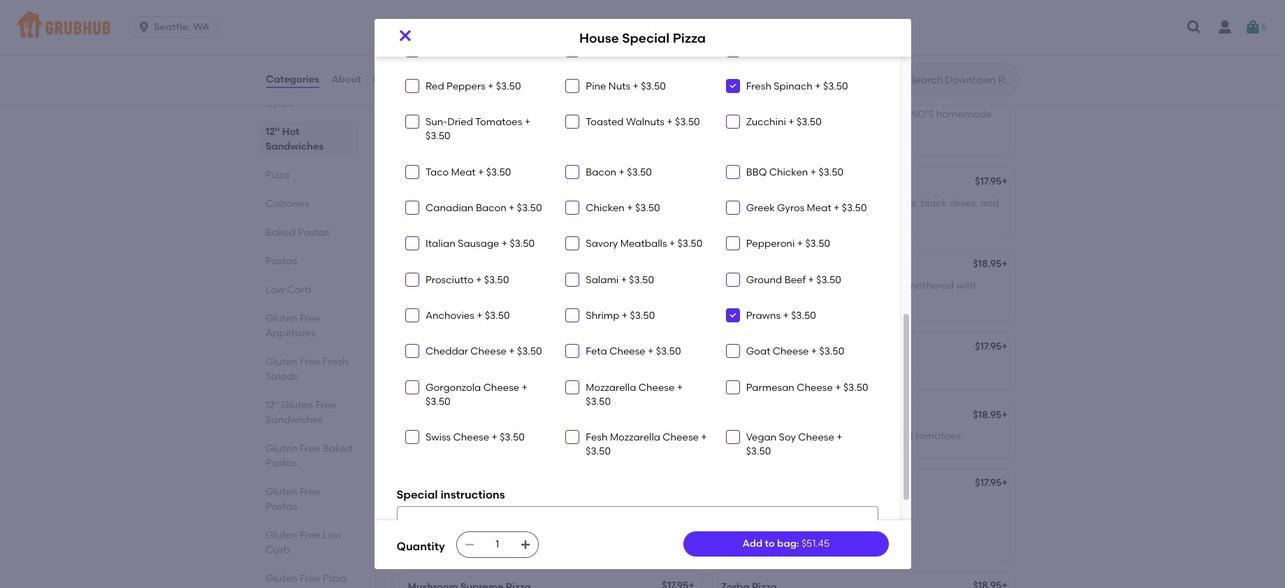 Task type: locate. For each thing, give the bounding box(es) containing it.
+ inside the mozzarella cheese + $3.50
[[677, 381, 683, 393]]

0 horizontal spatial an
[[640, 37, 651, 47]]

pizza up sausage,
[[746, 342, 771, 354]]

0 vertical spatial sandwiches
[[265, 141, 323, 152]]

svg image for prosciutto + $3.50
[[408, 275, 417, 284]]

1 vertical spatial $18.95 +
[[974, 409, 1008, 421]]

1 horizontal spatial baked
[[323, 443, 353, 454]]

2 tomatoes from the left
[[757, 294, 803, 305]]

$14.95
[[661, 74, 690, 86]]

sandwiches up gluten free baked pastas
[[265, 414, 323, 426]]

taco
[[426, 166, 449, 178]]

our right dried
[[476, 108, 492, 120]]

bacon, up italian sausage + $3.50
[[512, 197, 545, 209]]

fresh left cold
[[867, 430, 890, 442]]

0 horizontal spatial charge.
[[696, 37, 728, 47]]

1 vertical spatial onions,
[[721, 294, 755, 305]]

roasted
[[747, 9, 786, 20]]

0 horizontal spatial romio's
[[520, 108, 557, 120]]

pastas up the 'gluten free low carb'
[[265, 501, 297, 513]]

12" inside 12" gluten free sandwiches
[[265, 399, 279, 411]]

italian sausage, mushrooms, and onions.
[[721, 362, 914, 374]]

$18.95 +
[[974, 258, 1008, 270], [974, 409, 1008, 421]]

mushrooms, right beef,
[[786, 430, 844, 442]]

toasted walnuts + $3.50
[[586, 116, 700, 128]]

$3.50 down bbq chicken + $3.50
[[842, 202, 867, 214]]

free up appetizers
[[300, 313, 320, 324]]

italian inside pepperoni, canadian bacon, mushrooms, green peppers, tomatoes and italian sausage.
[[477, 294, 507, 305]]

svg image for mozzarella cheese + $3.50
[[569, 383, 577, 391]]

free inside gluten free baked pastas
[[300, 443, 320, 454]]

0 horizontal spatial tomatoes
[[408, 294, 454, 305]]

with inside pizza for the greek feta cheese lovers! smothered with onions, tomatoes and extra feta.
[[957, 279, 977, 291]]

1 vertical spatial greek
[[747, 202, 775, 214]]

0 vertical spatial sausage.
[[753, 211, 796, 223]]

for inside pizza for the greek feta cheese lovers! smothered with onions, tomatoes and extra feta.
[[747, 279, 760, 291]]

1 additional from the left
[[653, 37, 694, 47]]

1 vertical spatial mozzarella
[[610, 432, 661, 443]]

sandwiches down hot
[[265, 141, 323, 152]]

0 horizontal spatial gyros
[[265, 97, 293, 109]]

gluten free appetizers
[[265, 313, 320, 339]]

mushrooms, for green
[[547, 279, 606, 291]]

gluten up appetizers
[[265, 313, 297, 324]]

0 vertical spatial $18.95 +
[[974, 258, 1008, 270]]

feta inside pepperoni, canadian bacon, mushrooms, onions, green peppers, tomatoes, and feta cheese.
[[524, 211, 543, 223]]

2 horizontal spatial fresh
[[747, 80, 772, 92]]

charge.
[[696, 37, 728, 47], [966, 37, 997, 47]]

low up gluten free pizza
[[323, 529, 342, 541]]

mushrooms, inside pepperoni, canadian bacon, mushrooms, green peppers, tomatoes and italian sausage.
[[547, 279, 606, 291]]

pizza up tomatoes
[[486, 94, 510, 106]]

svg image for pine nuts
[[569, 82, 577, 90]]

0 vertical spatial peppers
[[778, 44, 817, 56]]

1 vertical spatial carb
[[265, 544, 290, 556]]

greek olives + $3.50
[[586, 44, 681, 56]]

2 $18.95 + from the top
[[974, 409, 1008, 421]]

2 12" from the top
[[265, 399, 279, 411]]

gluten down gluten free pastas
[[265, 529, 297, 541]]

gluten for gluten free baked pastas
[[265, 443, 297, 454]]

$17.95 +
[[976, 176, 1008, 188], [976, 341, 1008, 352], [976, 477, 1008, 489]]

1 vertical spatial ground
[[721, 430, 757, 442]]

ground
[[747, 274, 783, 286], [721, 430, 757, 442]]

taco meat + $3.50
[[426, 166, 511, 178]]

fresh
[[767, 25, 787, 35], [494, 108, 517, 120], [867, 108, 890, 120], [867, 430, 890, 442]]

1 horizontal spatial additional
[[922, 37, 964, 47]]

canadian down taco
[[426, 202, 474, 214]]

1 horizontal spatial mushrooms.
[[796, 498, 854, 510]]

canadian inside pepperoni, canadian bacon, mushrooms, onions, green peppers, tomatoes, and feta cheese.
[[462, 197, 510, 209]]

0 vertical spatial to
[[951, 94, 961, 106]]

pizza inside our homemade pizza sauce, mozzarella, and up to 2 toppings of your choice on our fresh romio's homemade dough.
[[799, 94, 823, 106]]

onions, inside pizza for the greek feta cheese lovers! smothered with onions, tomatoes and extra feta.
[[721, 294, 755, 305]]

crust right the berry
[[565, 37, 585, 47]]

0 vertical spatial green
[[644, 197, 672, 209]]

+ inside fesh mozzarella cheese + $3.50
[[702, 432, 707, 443]]

mozzarella,
[[859, 94, 913, 106]]

pizza inside our homemade pizza sauce and mozzarella on our fresh romio's homemade dough.
[[486, 94, 510, 106]]

roasted garlic + $3.50
[[747, 9, 853, 20]]

and up "add to bag: $51.45"
[[775, 498, 794, 510]]

svg image for bbq chicken + $3.50
[[729, 168, 737, 176]]

6 button
[[1245, 15, 1268, 40]]

cheese inside the gorgonzola cheese + $3.50
[[484, 381, 520, 393]]

mushrooms, for onions,
[[547, 197, 606, 209]]

bacon, down the gorgonzola cheese + $3.50
[[512, 430, 545, 442]]

sauce down garlic
[[795, 37, 820, 47]]

free inside the 'gluten free low carb'
[[300, 529, 320, 541]]

free inside gluten free appetizers
[[300, 313, 320, 324]]

svg image for swiss cheese + $3.50
[[408, 433, 417, 441]]

low up gluten free appetizers
[[265, 284, 284, 296]]

ground left beef,
[[721, 430, 757, 442]]

chicken right "bbq"
[[770, 166, 809, 178]]

bacon, down bbq chicken + $3.50
[[825, 197, 858, 209]]

pepperoni + $3.50
[[747, 238, 831, 250]]

1 vertical spatial gyros
[[777, 202, 805, 214]]

2 horizontal spatial for
[[897, 37, 908, 47]]

pepperoni, down acropolis
[[408, 279, 459, 291]]

1 vertical spatial house
[[408, 177, 438, 189]]

+ inside the gorgonzola cheese + $3.50
[[522, 381, 528, 393]]

up
[[937, 94, 949, 106]]

gluten inside gluten free appetizers
[[265, 313, 297, 324]]

svg image left 'goat'
[[729, 347, 737, 355]]

swiss cheese + $3.50
[[426, 432, 525, 443]]

canadian up anchovies + $3.50
[[462, 279, 510, 291]]

dough. inside our homemade pizza sauce, mozzarella, and up to 2 toppings of your choice on our fresh romio's homemade dough.
[[721, 123, 754, 134]]

12" inside 12" hot sandwiches
[[265, 126, 280, 138]]

zeus
[[721, 342, 744, 354]]

svg image for chicken + $3.50
[[569, 204, 577, 212]]

cheese inside the vegan soy cheese + $3.50
[[799, 432, 835, 443]]

mozzarella cheese + $3.50
[[586, 381, 683, 408]]

gluten inside gluten free baked pastas
[[265, 443, 297, 454]]

0 horizontal spatial crust
[[565, 37, 585, 47]]

for left the
[[747, 279, 760, 291]]

our inside our homemade pizza sauce and mozzarella on our fresh romio's homemade dough.
[[408, 94, 426, 106]]

pizzas
[[409, 25, 434, 35]]

2 $17.95 + from the top
[[976, 341, 1008, 352]]

0 horizontal spatial on
[[462, 108, 474, 120]]

2 horizontal spatial dough.
[[823, 25, 851, 35]]

1 $18.95 from the top
[[974, 258, 1002, 270]]

and inside the pepperoni, canadian bacon, mushrooms, black olives, and italian sausage.
[[981, 197, 1000, 209]]

pizza down anchovies + $3.50
[[454, 342, 479, 354]]

mozzarella
[[693, 25, 737, 35], [408, 108, 459, 120]]

charge. left substitute
[[696, 37, 728, 47]]

choice
[[800, 108, 832, 120]]

dough. inside pizza all pizzas come with our homemade pizza sauce and are smothered with mozzarella on our fresh romio's dough. we have 4 kinds of crust trditional, thin crust. fresh garlic and whole wheat berry crust available for an additional charge. substitute pizza sauce and add toppings for an additional charge.
[[823, 25, 851, 35]]

cheese right feta
[[610, 346, 646, 357]]

1 horizontal spatial dough.
[[721, 123, 754, 134]]

for down smothered
[[627, 37, 638, 47]]

0 vertical spatial toppings
[[859, 37, 895, 47]]

free for appetizers
[[300, 313, 320, 324]]

prawns + $3.50
[[747, 310, 817, 322]]

svg image right 'input item quantity' number field
[[520, 539, 531, 550]]

gluten up salads
[[265, 356, 297, 368]]

about
[[332, 73, 361, 85]]

0 horizontal spatial with
[[461, 25, 478, 35]]

tomatoes
[[408, 294, 454, 305], [757, 294, 803, 305]]

italian sausage + $3.50
[[426, 238, 535, 250]]

2 sandwiches from the top
[[265, 414, 323, 426]]

house down sun-
[[408, 177, 438, 189]]

of inside our homemade pizza sauce, mozzarella, and up to 2 toppings of your choice on our fresh romio's homemade dough.
[[766, 108, 775, 120]]

$17.95 + for onions.
[[976, 341, 1008, 352]]

bacon up chicken + $3.50
[[586, 166, 617, 178]]

sauce,
[[826, 94, 857, 106]]

1 vertical spatial bacon
[[476, 202, 507, 214]]

gluten down gluten free baked pastas
[[265, 486, 297, 498]]

fresh down mozzarella,
[[867, 108, 890, 120]]

homemade up wheat
[[495, 25, 543, 35]]

$3.50 left cheese.
[[517, 202, 542, 214]]

anchovies
[[426, 310, 475, 322]]

thin
[[994, 25, 1009, 35]]

gluten inside gluten free fresh salads
[[265, 356, 297, 368]]

quantity
[[397, 540, 445, 553]]

chicken
[[770, 166, 809, 178], [586, 202, 625, 214]]

sausage,
[[753, 362, 796, 374]]

pepperoni, inside the pepperoni, canadian bacon, mushrooms, black olives, and italian sausage.
[[721, 197, 772, 209]]

sausage. up anchovies + $3.50
[[510, 294, 552, 305]]

2 horizontal spatial with
[[957, 279, 977, 291]]

toppings inside our homemade pizza sauce, mozzarella, and up to 2 toppings of your choice on our fresh romio's homemade dough.
[[721, 108, 763, 120]]

parmesan cheese + $3.50
[[747, 381, 869, 393]]

the
[[763, 279, 778, 291]]

svg image for italian sausage
[[408, 239, 417, 248]]

pizza up pizzas
[[397, 5, 436, 23]]

1 our from the left
[[408, 94, 426, 106]]

0 horizontal spatial sausage.
[[510, 294, 552, 305]]

cheese inside the mozzarella cheese + $3.50
[[639, 381, 675, 393]]

0 vertical spatial mozzarella
[[586, 381, 637, 393]]

gluten for gluten free fresh salads
[[265, 356, 297, 368]]

0 horizontal spatial for
[[627, 37, 638, 47]]

1 tomatoes from the left
[[408, 294, 454, 305]]

to inside our homemade pizza sauce, mozzarella, and up to 2 toppings of your choice on our fresh romio's homemade dough.
[[951, 94, 961, 106]]

svg image down substitute
[[729, 82, 737, 90]]

1 vertical spatial low
[[323, 529, 342, 541]]

svg image for toasted walnuts + $3.50
[[569, 118, 577, 126]]

our down sauce,
[[849, 108, 865, 120]]

bacon, for sausage.
[[825, 197, 858, 209]]

+ inside the vegan soy cheese + $3.50
[[837, 432, 843, 443]]

$3.50 up add
[[828, 9, 853, 20]]

0 horizontal spatial sauce
[[512, 94, 541, 106]]

svg image for savory meatballs + $3.50
[[569, 239, 577, 248]]

of
[[920, 25, 928, 35], [766, 108, 775, 120]]

hawaiian pizza image
[[597, 469, 702, 560]]

and inside our homemade pizza sauce, mozzarella, and up to 2 toppings of your choice on our fresh romio's homemade dough.
[[915, 94, 934, 106]]

pepperoni, up add
[[721, 498, 772, 510]]

canadian inside pepperoni, canadian bacon, mushrooms, green peppers, tomatoes and italian sausage.
[[462, 279, 510, 291]]

1 vertical spatial mushrooms.
[[796, 498, 854, 510]]

baked
[[265, 227, 295, 238], [323, 443, 353, 454]]

of inside pizza all pizzas come with our homemade pizza sauce and are smothered with mozzarella on our fresh romio's dough. we have 4 kinds of crust trditional, thin crust. fresh garlic and whole wheat berry crust available for an additional charge. substitute pizza sauce and add toppings for an additional charge.
[[920, 25, 928, 35]]

0 horizontal spatial our
[[408, 94, 426, 106]]

2 vertical spatial romio's
[[721, 177, 759, 189]]

feta
[[524, 211, 543, 223], [812, 279, 831, 291]]

for
[[627, 37, 638, 47], [897, 37, 908, 47], [747, 279, 760, 291]]

svg image for shrimp
[[569, 311, 577, 320]]

special instructions
[[397, 488, 505, 502]]

svg image
[[397, 27, 414, 44], [408, 82, 417, 90], [569, 82, 577, 90], [729, 82, 737, 90], [408, 168, 417, 176], [408, 239, 417, 248], [729, 239, 737, 248], [569, 311, 577, 320], [729, 311, 737, 320], [408, 347, 417, 355], [729, 347, 737, 355], [408, 383, 417, 391], [729, 433, 737, 441], [464, 539, 475, 550], [520, 539, 531, 550]]

0 horizontal spatial baked
[[265, 227, 295, 238]]

anchovies + $3.50
[[426, 310, 510, 322]]

svg image for anchovies + $3.50
[[408, 311, 417, 320]]

low
[[265, 284, 284, 296], [323, 529, 342, 541]]

12" for 12" gluten free sandwiches
[[265, 399, 279, 411]]

1 vertical spatial to
[[765, 538, 775, 549]]

1 vertical spatial mozzarella
[[408, 108, 459, 120]]

1 horizontal spatial of
[[920, 25, 928, 35]]

canadian for pepperoni, canadian bacon, mushrooms, black olives, and italian sausage.
[[775, 197, 823, 209]]

free for low
[[300, 529, 320, 541]]

1 horizontal spatial peppers,
[[638, 279, 680, 291]]

special for pizza for the greek feta cheese lovers! smothered with onions, tomatoes and extra feta.
[[756, 260, 792, 271]]

free down gluten free fresh salads at the bottom of the page
[[315, 399, 336, 411]]

carb
[[287, 284, 311, 296], [265, 544, 290, 556]]

romio's down garlic
[[789, 25, 821, 35]]

to left the 2
[[951, 94, 961, 106]]

acropolis
[[408, 260, 454, 271]]

seattle, wa
[[154, 21, 210, 33]]

12" down salads
[[265, 399, 279, 411]]

1 horizontal spatial mozzarella
[[693, 25, 737, 35]]

romio's special pizza
[[721, 177, 825, 189]]

peppers for green
[[778, 44, 817, 56]]

1 vertical spatial meat
[[807, 202, 832, 214]]

meat down bbq chicken + $3.50
[[807, 202, 832, 214]]

0 vertical spatial mozzarella
[[693, 25, 737, 35]]

mushrooms. down the mozzarella cheese + $3.50
[[569, 430, 627, 442]]

smothered
[[902, 279, 954, 291]]

bacon up italian sausage + $3.50
[[476, 202, 507, 214]]

green up shrimp + $3.50 at the bottom
[[608, 279, 636, 291]]

0 horizontal spatial chicken
[[586, 202, 625, 214]]

cheese for gorgonzola cheese + $3.50
[[484, 381, 520, 393]]

$3.50 up the greek gyros meat + $3.50
[[819, 166, 844, 178]]

svg image up acropolis
[[408, 239, 417, 248]]

1 horizontal spatial to
[[951, 94, 961, 106]]

1 horizontal spatial green
[[644, 197, 672, 209]]

our inside our homemade pizza sauce, mozzarella, and up to 2 toppings of your choice on our fresh romio's homemade dough.
[[721, 94, 739, 106]]

bacon
[[586, 166, 617, 178], [476, 202, 507, 214]]

svg image for parmesan cheese + $3.50
[[729, 383, 737, 391]]

1 horizontal spatial charge.
[[966, 37, 997, 47]]

peppers for red
[[447, 80, 486, 92]]

1 horizontal spatial sauce
[[568, 25, 592, 35]]

0 horizontal spatial greek
[[586, 44, 615, 56]]

svg image for red peppers
[[408, 82, 417, 90]]

appetizers
[[265, 327, 316, 339]]

svg image left the pine
[[569, 82, 577, 90]]

0 horizontal spatial feta
[[524, 211, 543, 223]]

onions.
[[880, 362, 914, 374]]

svg image for taco meat
[[408, 168, 417, 176]]

0 horizontal spatial house
[[408, 177, 438, 189]]

0 vertical spatial peppers,
[[408, 211, 450, 223]]

2 horizontal spatial greek
[[781, 279, 809, 291]]

4
[[890, 25, 895, 35]]

mushrooms, for black
[[861, 197, 919, 209]]

mozzarella down feta
[[586, 381, 637, 393]]

crust left trditional,
[[930, 25, 951, 35]]

canadian inside the pepperoni, canadian bacon, mushrooms, black olives, and italian sausage.
[[775, 197, 823, 209]]

pizza inside pizza for the greek feta cheese lovers! smothered with onions, tomatoes and extra feta.
[[721, 279, 745, 291]]

toppings
[[859, 37, 895, 47], [721, 108, 763, 120]]

$18.95
[[974, 258, 1002, 270], [974, 409, 1002, 421]]

green inside pepperoni, canadian bacon, mushrooms, green peppers, tomatoes and italian sausage.
[[608, 279, 636, 291]]

crust
[[930, 25, 951, 35], [565, 37, 585, 47]]

fesh mozzarella cheese + $3.50
[[586, 432, 707, 458]]

free down gluten free baked pastas
[[300, 486, 320, 498]]

homemade down red peppers + $3.50
[[428, 94, 484, 106]]

gluten inside the 'gluten free low carb'
[[265, 529, 297, 541]]

gluten inside gluten free pastas
[[265, 486, 297, 498]]

bacon + $3.50
[[586, 166, 652, 178]]

mozzarella down red
[[408, 108, 459, 120]]

search icon image
[[888, 71, 904, 88]]

free inside gluten free pastas
[[300, 486, 320, 498]]

svg image left gorgonzola
[[408, 383, 417, 391]]

free for fresh
[[300, 356, 320, 368]]

our homemade pizza sauce and mozzarella on our fresh romio's homemade dough.
[[408, 94, 562, 134]]

1 horizontal spatial feta
[[812, 279, 831, 291]]

1 horizontal spatial bacon
[[586, 166, 617, 178]]

free down gluten free pastas
[[300, 529, 320, 541]]

personal
[[733, 74, 775, 86]]

0 horizontal spatial green
[[608, 279, 636, 291]]

and left up
[[915, 94, 934, 106]]

1 vertical spatial feta
[[812, 279, 831, 291]]

1 vertical spatial peppers,
[[638, 279, 680, 291]]

0 vertical spatial meat
[[451, 166, 476, 178]]

peppers, inside pepperoni, canadian bacon, mushrooms, onions, green peppers, tomatoes, and feta cheese.
[[408, 211, 450, 223]]

charge. down trditional,
[[966, 37, 997, 47]]

to right add
[[765, 538, 775, 549]]

0 vertical spatial fresh
[[421, 37, 443, 47]]

svg image inside seattle, wa button
[[137, 20, 151, 34]]

extra
[[827, 294, 851, 305]]

$10.95 +
[[973, 73, 1008, 85]]

2 horizontal spatial on
[[835, 108, 847, 120]]

0 vertical spatial greek
[[586, 44, 615, 56]]

fresh down pizzas
[[421, 37, 443, 47]]

1 vertical spatial toppings
[[721, 108, 763, 120]]

have
[[868, 25, 888, 35]]

mushrooms. inside button
[[569, 430, 627, 442]]

bacon, for and
[[512, 197, 545, 209]]

greek inside pizza for the greek feta cheese lovers! smothered with onions, tomatoes and extra feta.
[[781, 279, 809, 291]]

bacon, inside pepperoni, canadian bacon, mushrooms, onions, green peppers, tomatoes, and feta cheese.
[[512, 197, 545, 209]]

mozzarella inside the mozzarella cheese + $3.50
[[586, 381, 637, 393]]

italian up pepperoni
[[721, 211, 751, 223]]

free down appetizers
[[300, 356, 320, 368]]

1 $17.95 + from the top
[[976, 176, 1008, 188]]

and inside our homemade pizza sauce and mozzarella on our fresh romio's homemade dough.
[[544, 94, 562, 106]]

peppers,
[[408, 211, 450, 223], [638, 279, 680, 291]]

pepperoni, for italian
[[721, 197, 772, 209]]

pepperoni, and mushrooms.
[[721, 498, 854, 510]]

2 our from the left
[[721, 94, 739, 106]]

pepperoni, inside pepperoni, canadian bacon, mushrooms, green peppers, tomatoes and italian sausage.
[[408, 279, 459, 291]]

1 horizontal spatial onions,
[[721, 294, 755, 305]]

cheddar cheese + $3.50
[[426, 346, 542, 357]]

$3.50 down pepperoni, canadian bacon, mushrooms, green peppers, tomatoes and italian sausage.
[[517, 346, 542, 357]]

pastas inside gluten free pastas
[[265, 501, 297, 513]]

pepperoni, inside pepperoni, canadian bacon, mushrooms, onions, green peppers, tomatoes, and feta cheese.
[[408, 197, 459, 209]]

feta inside pizza for the greek feta cheese lovers! smothered with onions, tomatoes and extra feta.
[[812, 279, 831, 291]]

dough.
[[823, 25, 851, 35], [466, 123, 499, 134], [721, 123, 754, 134]]

0 vertical spatial feta
[[524, 211, 543, 223]]

bag:
[[778, 538, 800, 549]]

zeus pizza
[[721, 342, 771, 354]]

peppers
[[778, 44, 817, 56], [447, 80, 486, 92]]

your
[[777, 108, 798, 120]]

bacon, inside the pepperoni, canadian bacon, mushrooms, black olives, and italian sausage.
[[825, 197, 858, 209]]

sausage.
[[753, 211, 796, 223], [510, 294, 552, 305]]

svg image
[[1187, 19, 1203, 36], [1245, 19, 1262, 36], [137, 20, 151, 34], [408, 118, 417, 126], [569, 118, 577, 126], [729, 118, 737, 126], [569, 168, 577, 176], [729, 168, 737, 176], [408, 204, 417, 212], [569, 204, 577, 212], [729, 204, 737, 212], [569, 239, 577, 248], [408, 275, 417, 284], [569, 275, 577, 284], [729, 275, 737, 284], [408, 311, 417, 320], [569, 347, 577, 355], [569, 383, 577, 391], [729, 383, 737, 391], [408, 433, 417, 441], [569, 433, 577, 441]]

pastas up gluten free pastas
[[265, 457, 297, 469]]

toppings down have
[[859, 37, 895, 47]]

0 vertical spatial $18.95
[[974, 258, 1002, 270]]

cheese
[[408, 74, 444, 86], [471, 346, 507, 357], [610, 346, 646, 357], [773, 346, 809, 357], [484, 381, 520, 393], [639, 381, 675, 393], [797, 381, 833, 393], [453, 432, 490, 443], [663, 432, 699, 443], [799, 432, 835, 443]]

cheese for swiss cheese + $3.50
[[453, 432, 490, 443]]

2 $18.95 from the top
[[974, 409, 1002, 421]]

0 horizontal spatial to
[[765, 538, 775, 549]]

0 vertical spatial ground
[[747, 274, 783, 286]]

cheese pizza image
[[597, 65, 702, 156]]

0 horizontal spatial onions,
[[608, 197, 642, 209]]

santorini
[[408, 342, 451, 354]]

1 horizontal spatial for
[[747, 279, 760, 291]]

pizza down the 'gluten free low carb'
[[323, 573, 346, 585]]

1 horizontal spatial chicken
[[770, 166, 809, 178]]

2 vertical spatial greek
[[781, 279, 809, 291]]

shrimp
[[586, 310, 620, 322]]

mushrooms, left black
[[861, 197, 919, 209]]

toasted
[[586, 116, 624, 128]]

0 vertical spatial of
[[920, 25, 928, 35]]

free inside gluten free fresh salads
[[300, 356, 320, 368]]

sauce
[[568, 25, 592, 35], [795, 37, 820, 47], [512, 94, 541, 106]]

0 horizontal spatial additional
[[653, 37, 694, 47]]

our for our homemade pizza sauce, mozzarella, and up to 2 toppings of your choice on our fresh romio's homemade dough.
[[721, 94, 739, 106]]

$17.95 + for black
[[976, 176, 1008, 188]]

mushrooms, up cheese.
[[547, 197, 606, 209]]

1 vertical spatial peppers
[[447, 80, 486, 92]]

svg image for ground beef + $3.50
[[729, 275, 737, 284]]

an
[[640, 37, 651, 47], [910, 37, 920, 47]]

meat
[[451, 166, 476, 178], [807, 202, 832, 214]]

1 vertical spatial chicken
[[586, 202, 625, 214]]

cheese up sausage,
[[773, 346, 809, 357]]

cheese inside fesh mozzarella cheese + $3.50
[[663, 432, 699, 443]]

1 vertical spatial romio's
[[520, 108, 557, 120]]

bacon, right 'prosciutto + $3.50'
[[512, 279, 545, 291]]

$3.50 right the meatballs
[[678, 238, 703, 250]]

1 vertical spatial green
[[608, 279, 636, 291]]

sun-dried tomatoes + $3.50
[[426, 116, 531, 142]]

green up savory meatballs + $3.50
[[644, 197, 672, 209]]

on inside our homemade pizza sauce, mozzarella, and up to 2 toppings of your choice on our fresh romio's homemade dough.
[[835, 108, 847, 120]]

0 horizontal spatial peppers,
[[408, 211, 450, 223]]

cheese right the soy
[[799, 432, 835, 443]]

1 12" from the top
[[265, 126, 280, 138]]

pizza up calzones
[[265, 169, 289, 181]]

1 horizontal spatial greek
[[747, 202, 775, 214]]

pizza down 'green peppers' at the top right of page
[[778, 74, 803, 86]]

2 vertical spatial $17.95 +
[[976, 477, 1008, 489]]

mushrooms, inside pepperoni, canadian bacon, mushrooms, onions, green peppers, tomatoes, and feta cheese.
[[547, 197, 606, 209]]

bbq
[[747, 166, 767, 178]]

1 horizontal spatial house
[[580, 30, 619, 46]]

1 horizontal spatial an
[[910, 37, 920, 47]]

ground for ground beef + $3.50
[[747, 274, 783, 286]]

free
[[300, 313, 320, 324], [300, 356, 320, 368], [315, 399, 336, 411], [300, 443, 320, 454], [300, 486, 320, 498], [300, 529, 320, 541], [300, 573, 320, 585]]

shrimp + $3.50
[[586, 310, 655, 322]]

1 vertical spatial house special pizza
[[408, 177, 504, 189]]

$3.50 down fesh
[[586, 446, 611, 458]]

1 vertical spatial sausage.
[[510, 294, 552, 305]]

$3.50 right nuts
[[641, 80, 666, 92]]

our inside our homemade pizza sauce, mozzarella, and up to 2 toppings of your choice on our fresh romio's homemade dough.
[[849, 108, 865, 120]]

and up anchovies + $3.50
[[456, 294, 475, 305]]

and left the extra on the right of the page
[[805, 294, 824, 305]]

special for pepperoni, canadian bacon, mushrooms, black olives, and italian sausage.
[[762, 177, 798, 189]]

whole
[[488, 37, 512, 47]]

0 horizontal spatial bacon
[[476, 202, 507, 214]]

italian inside the pepperoni, canadian bacon, mushrooms, black olives, and italian sausage.
[[721, 211, 751, 223]]

0 vertical spatial onions,
[[608, 197, 642, 209]]

1 $18.95 + from the top
[[974, 258, 1008, 270]]

bacon, inside pepperoni, canadian bacon, mushrooms, green peppers, tomatoes and italian sausage.
[[512, 279, 545, 291]]

fresh
[[421, 37, 443, 47], [747, 80, 772, 92], [323, 356, 348, 368]]

gorgonzola cheese + $3.50
[[426, 381, 528, 408]]

cheese for mozzarella cheese + $3.50
[[639, 381, 675, 393]]

bacon, for italian
[[512, 279, 545, 291]]

and inside pepperoni, canadian bacon, mushrooms, onions, green peppers, tomatoes, and feta cheese.
[[503, 211, 522, 223]]



Task type: vqa. For each thing, say whether or not it's contained in the screenshot.
dressing
no



Task type: describe. For each thing, give the bounding box(es) containing it.
on inside pizza all pizzas come with our homemade pizza sauce and are smothered with mozzarella on our fresh romio's dough. we have 4 kinds of crust trditional, thin crust. fresh garlic and whole wheat berry crust available for an additional charge. substitute pizza sauce and add toppings for an additional charge.
[[739, 25, 750, 35]]

pizza up the beef
[[795, 260, 820, 271]]

Search Downtown Romio's Pizza and Pasta search field
[[909, 73, 1016, 87]]

onions, inside pepperoni, canadian bacon, mushrooms, onions, green peppers, tomatoes, and feta cheese.
[[608, 197, 642, 209]]

seattle,
[[154, 21, 191, 33]]

romio's inside our homemade pizza sauce and mozzarella on our fresh romio's homemade dough.
[[520, 108, 557, 120]]

canadian down hawaiian
[[408, 498, 456, 510]]

$3.50 inside the gorgonzola cheese + $3.50
[[426, 396, 451, 408]]

$18.95 + for pizza for the greek feta cheese lovers! smothered with onions, tomatoes and extra feta.
[[974, 258, 1008, 270]]

svg image for fesh mozzarella cheese + $3.50
[[569, 433, 577, 441]]

our inside our homemade pizza sauce and mozzarella on our fresh romio's homemade dough.
[[476, 108, 492, 120]]

homemade down red
[[408, 123, 463, 134]]

1 horizontal spatial crust
[[930, 25, 951, 35]]

svg image for bacon + $3.50
[[569, 168, 577, 176]]

low carb
[[265, 284, 311, 296]]

$17.95 for pepperoni, canadian bacon, mushrooms, black olives, and italian sausage.
[[976, 176, 1002, 188]]

mushrooms, up "parmesan cheese + $3.50"
[[799, 362, 857, 374]]

$3.50 up the cheddar cheese + $3.50
[[485, 310, 510, 322]]

italian up acropolis pizza
[[426, 238, 456, 250]]

$3.50 down italian sausage, mushrooms, and onions.
[[844, 381, 869, 393]]

and up available
[[594, 25, 610, 35]]

svg image for vegan soy cheese
[[729, 433, 737, 441]]

add
[[743, 538, 763, 549]]

add
[[840, 37, 857, 47]]

hawaiian pizza
[[408, 478, 482, 490]]

svg image for prawns
[[729, 311, 737, 320]]

svg image for greek gyros meat + $3.50
[[729, 204, 737, 212]]

pepperoni, canadian bacon, mushrooms, green peppers, tomatoes and italian sausage.
[[408, 279, 680, 305]]

7"
[[721, 74, 731, 86]]

olives,
[[950, 197, 979, 209]]

olives
[[617, 44, 646, 56]]

12" hot sandwiches
[[265, 126, 323, 152]]

svg image for sun-dried tomatoes + $3.50
[[408, 118, 417, 126]]

svg image left 'input item quantity' number field
[[464, 539, 475, 550]]

1 vertical spatial crust
[[565, 37, 585, 47]]

and inside pepperoni, canadian bacon, mushrooms, green peppers, tomatoes and italian sausage.
[[456, 294, 475, 305]]

free for pizza
[[300, 573, 320, 585]]

1 horizontal spatial gyros
[[777, 202, 805, 214]]

0 vertical spatial bacon
[[586, 166, 617, 178]]

pastas inside gluten free baked pastas
[[265, 457, 297, 469]]

add to bag: $51.45
[[743, 538, 830, 549]]

pizza for the greek feta cheese lovers! smothered with onions, tomatoes and extra feta.
[[721, 279, 977, 305]]

svg image for salami + $3.50
[[569, 275, 577, 284]]

0 vertical spatial gyros
[[265, 97, 293, 109]]

carb inside the 'gluten free low carb'
[[265, 544, 290, 556]]

$3.50 up savory meatballs + $3.50
[[636, 202, 661, 214]]

1 horizontal spatial romio's
[[721, 177, 759, 189]]

garlic
[[788, 9, 817, 20]]

fesh
[[586, 432, 608, 443]]

tomatoes,
[[452, 211, 500, 223]]

canadian for pepperoni, canadian bacon, mushrooms, green peppers, tomatoes and italian sausage.
[[462, 279, 510, 291]]

italian down zeus in the right of the page
[[721, 362, 751, 374]]

ground beef, mushrooms, and fresh cold tomatoes.
[[721, 430, 964, 442]]

mozzarella inside our homemade pizza sauce and mozzarella on our fresh romio's homemade dough.
[[408, 108, 459, 120]]

categories button
[[265, 55, 320, 105]]

2 additional from the left
[[922, 37, 964, 47]]

toppings inside pizza all pizzas come with our homemade pizza sauce and are smothered with mozzarella on our fresh romio's dough. we have 4 kinds of crust trditional, thin crust. fresh garlic and whole wheat berry crust available for an additional charge. substitute pizza sauce and add toppings for an additional charge.
[[859, 37, 895, 47]]

$3.50 down the gorgonzola cheese + $3.50
[[500, 432, 525, 443]]

svg image for pepperoni
[[729, 239, 737, 248]]

eggplant + $3.50
[[586, 9, 665, 20]]

are
[[612, 25, 626, 35]]

we
[[853, 25, 866, 35]]

free for pastas
[[300, 486, 320, 498]]

low inside the 'gluten free low carb'
[[323, 529, 342, 541]]

our for our homemade pizza sauce and mozzarella on our fresh romio's homemade dough.
[[408, 94, 426, 106]]

3 $17.95 + from the top
[[976, 477, 1008, 489]]

green inside pepperoni, canadian bacon, mushrooms, onions, green peppers, tomatoes, and feta cheese.
[[644, 197, 672, 209]]

red
[[426, 80, 444, 92]]

pineapple.
[[513, 498, 563, 510]]

vegan soy cheese + $3.50
[[747, 432, 843, 458]]

$18.95 for ground beef, mushrooms, and fresh cold tomatoes.
[[974, 409, 1002, 421]]

cheese for goat cheese + $3.50
[[773, 346, 809, 357]]

svg image for fresh spinach
[[729, 82, 737, 90]]

2
[[963, 94, 969, 106]]

pizza up the greek gyros meat + $3.50
[[800, 177, 825, 189]]

parmesan
[[747, 381, 795, 393]]

pizza right red
[[447, 74, 472, 86]]

Input item quantity number field
[[482, 532, 513, 557]]

$3.50 up the extra on the right of the page
[[817, 274, 842, 286]]

pizza up bacon
[[456, 478, 482, 490]]

cheese for cheddar cheese + $3.50
[[471, 346, 507, 357]]

berry
[[542, 37, 563, 47]]

homemade inside pizza all pizzas come with our homemade pizza sauce and are smothered with mozzarella on our fresh romio's dough. we have 4 kinds of crust trditional, thin crust. fresh garlic and whole wheat berry crust available for an additional charge. substitute pizza sauce and add toppings for an additional charge.
[[495, 25, 543, 35]]

0 vertical spatial chicken
[[770, 166, 809, 178]]

pizza up the berry
[[545, 25, 566, 35]]

pepperoni
[[747, 238, 795, 250]]

svg image for cheddar cheese
[[408, 347, 417, 355]]

greek for greek gyros meat
[[747, 202, 775, 214]]

meatballs
[[621, 238, 667, 250]]

gorgonzola
[[426, 381, 481, 393]]

fresh inside our homemade pizza sauce, mozzarella, and up to 2 toppings of your choice on our fresh romio's homemade dough.
[[867, 108, 890, 120]]

$3.50 inside fesh mozzarella cheese + $3.50
[[586, 446, 611, 458]]

on inside our homemade pizza sauce and mozzarella on our fresh romio's homemade dough.
[[462, 108, 474, 120]]

$18.95 for pizza for the greek feta cheese lovers! smothered with onions, tomatoes and extra feta.
[[974, 258, 1002, 270]]

calzones
[[265, 198, 309, 210]]

vegan
[[747, 432, 777, 443]]

+ inside the sun-dried tomatoes + $3.50
[[525, 116, 531, 128]]

and inside button
[[547, 430, 566, 442]]

cheese down crust.
[[408, 74, 444, 86]]

pizza down roasted garlic + $3.50
[[773, 37, 793, 47]]

peppers, inside pepperoni, canadian bacon, mushrooms, green peppers, tomatoes and italian sausage.
[[638, 279, 680, 291]]

black
[[921, 197, 948, 209]]

cheese for feta cheese + $3.50
[[610, 346, 646, 357]]

1 vertical spatial fresh
[[747, 80, 772, 92]]

dough. for pizza
[[823, 25, 851, 35]]

gluten for gluten free pastas
[[265, 486, 297, 498]]

ground for ground beef, mushrooms, and fresh cold tomatoes.
[[721, 430, 757, 442]]

ground beef + $3.50
[[747, 274, 842, 286]]

gluten for gluten free low carb
[[265, 529, 297, 541]]

reviews
[[373, 73, 412, 85]]

0 vertical spatial house
[[580, 30, 619, 46]]

beef,
[[760, 430, 783, 442]]

$3.50 down italian sausage + $3.50
[[484, 274, 509, 286]]

pepperoni, for tomatoes,
[[408, 197, 459, 209]]

$3.50 up whole
[[471, 9, 496, 20]]

$3.50 up our homemade pizza sauce and mozzarella on our fresh romio's homemade dough.
[[496, 80, 521, 92]]

crust.
[[397, 37, 419, 47]]

gluten inside 12" gluten free sandwiches
[[281, 399, 313, 411]]

hot
[[282, 126, 299, 138]]

fresh inside our homemade pizza sauce and mozzarella on our fresh romio's homemade dough.
[[494, 108, 517, 120]]

1 charge. from the left
[[696, 37, 728, 47]]

svg image for feta cheese + $3.50
[[569, 347, 577, 355]]

our up whole
[[480, 25, 493, 35]]

svg image inside '6' button
[[1245, 19, 1262, 36]]

instructions
[[441, 488, 505, 502]]

pepperoni, canadian bacon, mushrooms, black olives, and italian sausage.
[[721, 197, 1000, 223]]

$3.50 inside the sun-dried tomatoes + $3.50
[[426, 130, 451, 142]]

$3.50 up feta cheese + $3.50
[[630, 310, 655, 322]]

cheese for parmesan cheese + $3.50
[[797, 381, 833, 393]]

$17.95 for pepperoni, and mushrooms.
[[976, 477, 1002, 489]]

1 vertical spatial sauce
[[795, 37, 820, 47]]

svg image for goat cheese
[[729, 347, 737, 355]]

mozzarella inside pizza all pizzas come with our homemade pizza sauce and are smothered with mozzarella on our fresh romio's dough. we have 4 kinds of crust trditional, thin crust. fresh garlic and whole wheat berry crust available for an additional charge. substitute pizza sauce and add toppings for an additional charge.
[[693, 25, 737, 35]]

$3.50 up sauce,
[[824, 80, 849, 92]]

goat
[[747, 346, 771, 357]]

fresh inside gluten free fresh salads
[[323, 356, 348, 368]]

nuts
[[609, 80, 631, 92]]

salami
[[586, 274, 619, 286]]

bacon, inside button
[[512, 430, 545, 442]]

all
[[397, 25, 407, 35]]

pizza right smothered
[[673, 30, 706, 46]]

0 horizontal spatial meat
[[451, 166, 476, 178]]

and left cold
[[846, 430, 865, 442]]

sausage. inside pepperoni, canadian bacon, mushrooms, green peppers, tomatoes and italian sausage.
[[510, 294, 552, 305]]

pizza up canadian bacon + $3.50
[[479, 177, 504, 189]]

svg image for house special pizza
[[397, 27, 414, 44]]

zucchini + $3.50
[[747, 116, 822, 128]]

substitute
[[730, 37, 771, 47]]

and right garlic
[[470, 37, 486, 47]]

swiss
[[426, 432, 451, 443]]

sandwiches inside 12" gluten free sandwiches
[[265, 414, 323, 426]]

feta cheese + $3.50
[[586, 346, 681, 357]]

homemade down the 2
[[937, 108, 992, 120]]

homemade down 7" personal pizza
[[741, 94, 797, 106]]

$3.50 up smothered
[[640, 9, 665, 20]]

pepperoni, inside button
[[408, 430, 459, 442]]

12" for 12" hot sandwiches
[[265, 126, 280, 138]]

plato's special pizza
[[721, 260, 820, 271]]

sausage
[[458, 238, 500, 250]]

$3.50 down pepperoni, canadian bacon, mushrooms, onions, green peppers, tomatoes, and feta cheese. on the top of the page
[[510, 238, 535, 250]]

and inside pizza for the greek feta cheese lovers! smothered with onions, tomatoes and extra feta.
[[805, 294, 824, 305]]

capers
[[426, 9, 461, 20]]

pine
[[586, 80, 607, 92]]

savory meatballs + $3.50
[[586, 238, 703, 250]]

$3.50 down fresh spinach + $3.50
[[797, 116, 822, 128]]

our up substitute
[[752, 25, 765, 35]]

mozzarella inside fesh mozzarella cheese + $3.50
[[610, 432, 661, 443]]

sausage. inside the pepperoni, canadian bacon, mushrooms, black olives, and italian sausage.
[[753, 211, 796, 223]]

$17.95 for italian sausage, mushrooms, and onions.
[[976, 341, 1002, 352]]

cheese pizza
[[408, 74, 472, 86]]

$3.50 inside the mozzarella cheese + $3.50
[[586, 396, 611, 408]]

dough. inside our homemade pizza sauce and mozzarella on our fresh romio's homemade dough.
[[466, 123, 499, 134]]

7" personal pizza
[[721, 74, 803, 86]]

2 an from the left
[[910, 37, 920, 47]]

$3.50 down the meatballs
[[630, 274, 655, 286]]

$3.50 up canadian bacon + $3.50
[[486, 166, 511, 178]]

greek for greek olives
[[586, 44, 615, 56]]

lovers!
[[869, 279, 899, 291]]

goat cheese + $3.50
[[747, 346, 845, 357]]

fresh inside pizza all pizzas come with our homemade pizza sauce and are smothered with mozzarella on our fresh romio's dough. we have 4 kinds of crust trditional, thin crust. fresh garlic and whole wheat berry crust available for an additional charge. substitute pizza sauce and add toppings for an additional charge.
[[421, 37, 443, 47]]

$10.95
[[973, 73, 1002, 85]]

acropolis pizza
[[408, 260, 481, 271]]

special for pepperoni, canadian bacon, mushrooms, onions, green peppers, tomatoes, and feta cheese.
[[440, 177, 476, 189]]

categories
[[266, 73, 320, 85]]

1 sandwiches from the top
[[265, 141, 323, 152]]

$3.50 right walnuts
[[675, 116, 700, 128]]

and left onions.
[[859, 362, 878, 374]]

svg image for zucchini + $3.50
[[729, 118, 737, 126]]

fresh inside pizza all pizzas come with our homemade pizza sauce and are smothered with mozzarella on our fresh romio's dough. we have 4 kinds of crust trditional, thin crust. fresh garlic and whole wheat berry crust available for an additional charge. substitute pizza sauce and add toppings for an additional charge.
[[767, 25, 787, 35]]

reviews button
[[372, 55, 413, 105]]

2 charge. from the left
[[966, 37, 997, 47]]

canadian for pepperoni, canadian bacon, and mushrooms.
[[462, 430, 510, 442]]

$3.50 up the mozzarella cheese + $3.50
[[656, 346, 681, 357]]

tomatoes inside pepperoni, canadian bacon, mushrooms, green peppers, tomatoes and italian sausage.
[[408, 294, 454, 305]]

pizza inside pizza all pizzas come with our homemade pizza sauce and are smothered with mozzarella on our fresh romio's dough. we have 4 kinds of crust trditional, thin crust. fresh garlic and whole wheat berry crust available for an additional charge. substitute pizza sauce and add toppings for an additional charge.
[[397, 5, 436, 23]]

$3.50 down smothered
[[656, 44, 681, 56]]

romio's inside pizza all pizzas come with our homemade pizza sauce and are smothered with mozzarella on our fresh romio's dough. we have 4 kinds of crust trditional, thin crust. fresh garlic and whole wheat berry crust available for an additional charge. substitute pizza sauce and add toppings for an additional charge.
[[789, 25, 821, 35]]

dough. for our
[[721, 123, 754, 134]]

$3.50 up italian sausage, mushrooms, and onions.
[[820, 346, 845, 357]]

svg image for gorgonzola cheese
[[408, 383, 417, 391]]

sauce inside our homemade pizza sauce and mozzarella on our fresh romio's homemade dough.
[[512, 94, 541, 106]]

$3.50 down the greek gyros meat + $3.50
[[806, 238, 831, 250]]

green peppers
[[747, 44, 817, 56]]

pastas down calzones
[[298, 227, 329, 238]]

$3.50 up goat cheese + $3.50
[[792, 310, 817, 322]]

chicken + $3.50
[[586, 202, 661, 214]]

savory
[[586, 238, 618, 250]]

tomatoes.
[[916, 430, 964, 442]]

0 vertical spatial low
[[265, 284, 284, 296]]

baked inside gluten free baked pastas
[[323, 443, 353, 454]]

$18.95 + for ground beef, mushrooms, and fresh cold tomatoes.
[[974, 409, 1008, 421]]

pizza all pizzas come with our homemade pizza sauce and are smothered with mozzarella on our fresh romio's dough. we have 4 kinds of crust trditional, thin crust. fresh garlic and whole wheat berry crust available for an additional charge. substitute pizza sauce and add toppings for an additional charge.
[[397, 5, 1009, 47]]

$51.45
[[802, 538, 830, 549]]

about button
[[331, 55, 362, 105]]

tomatoes inside pizza for the greek feta cheese lovers! smothered with onions, tomatoes and extra feta.
[[757, 294, 803, 305]]

prosciutto + $3.50
[[426, 274, 509, 286]]

and left add
[[822, 37, 838, 47]]

0 vertical spatial baked
[[265, 227, 295, 238]]

capers + $3.50
[[426, 9, 496, 20]]

gluten for gluten free pizza
[[265, 573, 297, 585]]

canadian for pepperoni, canadian bacon, mushrooms, onions, green peppers, tomatoes, and feta cheese.
[[462, 197, 510, 209]]

1 horizontal spatial house special pizza
[[580, 30, 706, 46]]

pizza up 'prosciutto + $3.50'
[[456, 260, 481, 271]]

salami + $3.50
[[586, 274, 655, 286]]

prawns
[[747, 310, 781, 322]]

our homemade pizza sauce, mozzarella, and up to 2 toppings of your choice on our fresh romio's homemade dough.
[[721, 94, 992, 134]]

gluten free fresh salads
[[265, 356, 348, 382]]

pepperoni, for and
[[408, 279, 459, 291]]

wheat
[[514, 37, 540, 47]]

and right bacon
[[491, 498, 510, 510]]

free for baked
[[300, 443, 320, 454]]

$3.50 up chicken + $3.50
[[627, 166, 652, 178]]

1 horizontal spatial with
[[674, 25, 691, 35]]

1 horizontal spatial meat
[[807, 202, 832, 214]]

$3.50 inside the vegan soy cheese + $3.50
[[747, 446, 772, 458]]

cheese.
[[546, 211, 582, 223]]

0 vertical spatial carb
[[287, 284, 311, 296]]

svg image for canadian bacon + $3.50
[[408, 204, 417, 212]]

zucchini
[[747, 116, 787, 128]]

1 an from the left
[[640, 37, 651, 47]]

pastas up low carb
[[265, 255, 297, 267]]

come
[[436, 25, 459, 35]]

gluten for gluten free appetizers
[[265, 313, 297, 324]]

main navigation navigation
[[0, 0, 1286, 55]]

free inside 12" gluten free sandwiches
[[315, 399, 336, 411]]



